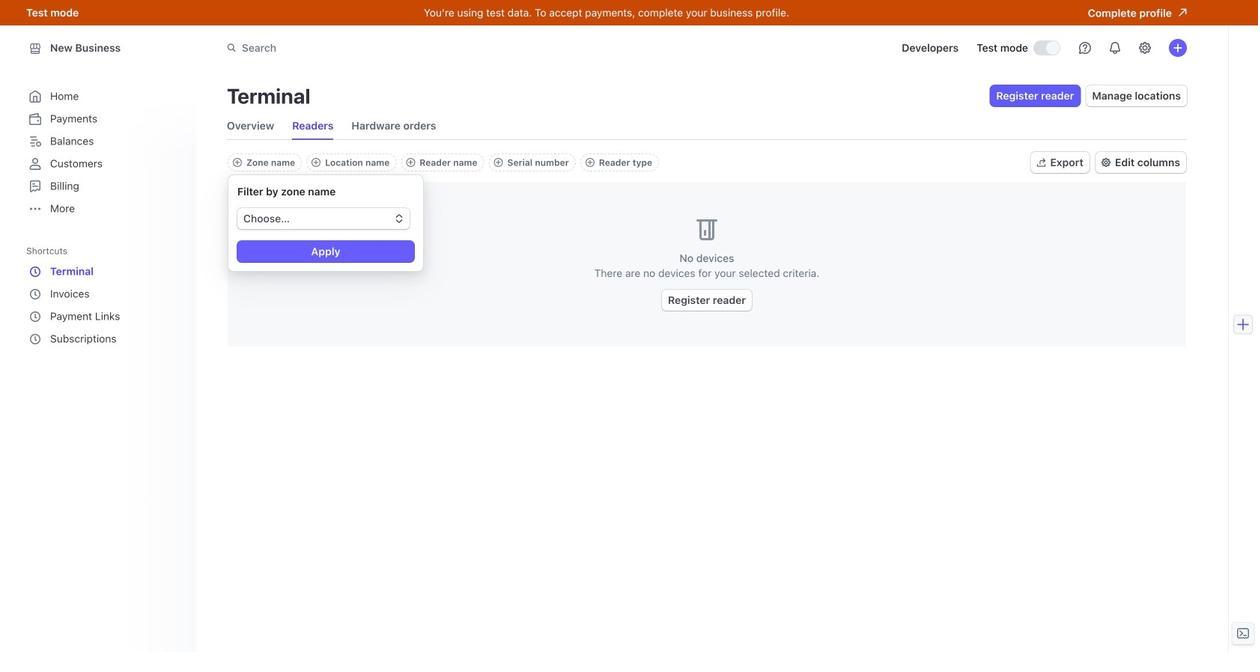 Task type: vqa. For each thing, say whether or not it's contained in the screenshot.
topmost A
no



Task type: locate. For each thing, give the bounding box(es) containing it.
add location name image
[[312, 158, 321, 167]]

1 shortcuts element from the top
[[26, 240, 185, 350]]

add reader name image
[[406, 158, 415, 167]]

add serial number image
[[494, 158, 503, 167]]

tab list
[[227, 112, 436, 139]]

toolbar
[[990, 85, 1187, 106], [228, 154, 659, 171]]

Search text field
[[218, 34, 640, 62]]

1 vertical spatial toolbar
[[228, 154, 659, 171]]

2 shortcuts element from the top
[[26, 261, 182, 350]]

1 horizontal spatial toolbar
[[990, 85, 1187, 106]]

0 horizontal spatial toolbar
[[228, 154, 659, 171]]

None search field
[[218, 34, 640, 62]]

shortcuts element
[[26, 240, 185, 350], [26, 261, 182, 350]]



Task type: describe. For each thing, give the bounding box(es) containing it.
core navigation links element
[[26, 85, 182, 220]]

add reader type image
[[585, 158, 594, 167]]

settings image
[[1139, 42, 1151, 54]]

help image
[[1079, 42, 1091, 54]]

0 vertical spatial toolbar
[[990, 85, 1187, 106]]

manage shortcuts image
[[170, 246, 179, 255]]

notifications image
[[1109, 42, 1121, 54]]

Test mode checkbox
[[1034, 41, 1060, 55]]

add zone name image
[[233, 158, 242, 167]]



